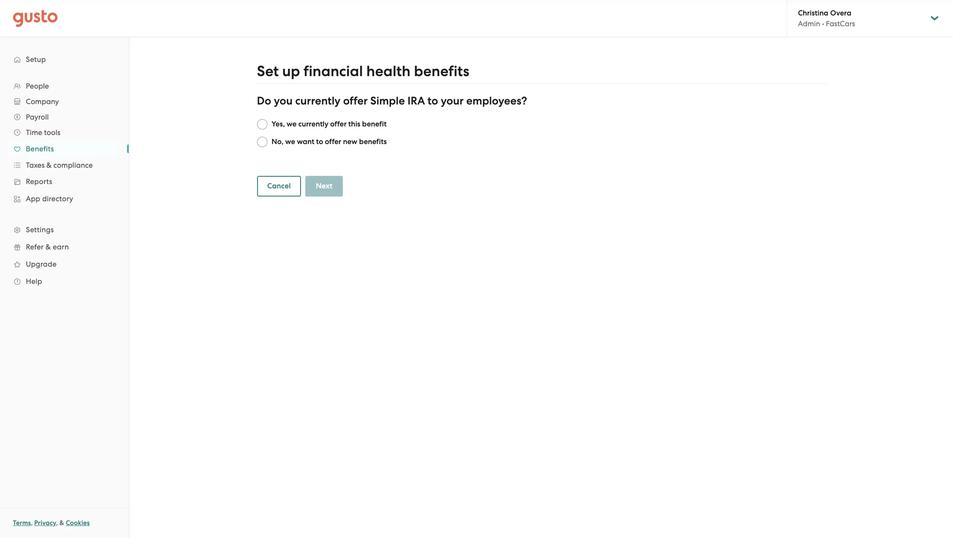 Task type: locate. For each thing, give the bounding box(es) containing it.
cancel
[[267, 182, 291, 191]]

1 horizontal spatial ,
[[56, 520, 58, 528]]

we right yes,
[[287, 120, 297, 129]]

1 vertical spatial &
[[46, 243, 51, 251]]

currently
[[295, 94, 340, 108], [298, 120, 328, 129]]

this
[[348, 120, 360, 129]]

christina
[[798, 9, 828, 18]]

& for earn
[[46, 243, 51, 251]]

setup
[[26, 55, 46, 64]]

help link
[[9, 274, 120, 289]]

, left cookies
[[56, 520, 58, 528]]

currently up want
[[298, 120, 328, 129]]

&
[[46, 161, 52, 170], [46, 243, 51, 251], [59, 520, 64, 528]]

benefits link
[[9, 141, 120, 157]]

1 vertical spatial we
[[285, 137, 295, 146]]

directory
[[42, 195, 73, 203]]

benefits up 'your'
[[414, 62, 469, 80]]

& left cookies
[[59, 520, 64, 528]]

offer left this
[[330, 120, 347, 129]]

Yes, we currently offer this benefit radio
[[257, 119, 267, 130]]

ira
[[407, 94, 425, 108]]

1 horizontal spatial benefits
[[414, 62, 469, 80]]

benefits
[[414, 62, 469, 80], [359, 137, 387, 146]]

offer up this
[[343, 94, 368, 108]]

your
[[441, 94, 464, 108]]

simple
[[370, 94, 405, 108]]

tools
[[44, 128, 60, 137]]

upgrade link
[[9, 257, 120, 272]]

to
[[428, 94, 438, 108], [316, 137, 323, 146]]

we
[[287, 120, 297, 129], [285, 137, 295, 146]]

0 vertical spatial benefits
[[414, 62, 469, 80]]

privacy link
[[34, 520, 56, 528]]

0 vertical spatial offer
[[343, 94, 368, 108]]

home image
[[13, 10, 58, 27]]

settings
[[26, 226, 54, 234]]

2 vertical spatial &
[[59, 520, 64, 528]]

to right ira
[[428, 94, 438, 108]]

1 vertical spatial offer
[[330, 120, 347, 129]]

0 vertical spatial currently
[[295, 94, 340, 108]]

•
[[822, 19, 824, 28]]

terms link
[[13, 520, 31, 528]]

No, we want to offer new benefits radio
[[257, 137, 267, 147]]

refer & earn
[[26, 243, 69, 251]]

1 vertical spatial currently
[[298, 120, 328, 129]]

christina overa admin • fastcars
[[798, 9, 855, 28]]

do
[[257, 94, 271, 108]]

do you currently offer simple ira to your employees?
[[257, 94, 527, 108]]

we right no,
[[285, 137, 295, 146]]

1 vertical spatial benefits
[[359, 137, 387, 146]]

cancel link
[[257, 176, 301, 197]]

0 horizontal spatial ,
[[31, 520, 33, 528]]

2 , from the left
[[56, 520, 58, 528]]

set up financial health benefits
[[257, 62, 469, 80]]

terms
[[13, 520, 31, 528]]

setup link
[[9, 52, 120, 67]]

to right want
[[316, 137, 323, 146]]

currently for we
[[298, 120, 328, 129]]

1 horizontal spatial to
[[428, 94, 438, 108]]

& left earn at the top of page
[[46, 243, 51, 251]]

taxes & compliance
[[26, 161, 93, 170]]

0 vertical spatial to
[[428, 94, 438, 108]]

& for compliance
[[46, 161, 52, 170]]

0 vertical spatial we
[[287, 120, 297, 129]]

currently up yes, we currently offer this benefit
[[295, 94, 340, 108]]

reports
[[26, 177, 52, 186]]

offer for simple
[[343, 94, 368, 108]]

benefits down 'benefit'
[[359, 137, 387, 146]]

list
[[0, 78, 129, 290]]

financial
[[303, 62, 363, 80]]

offer for this
[[330, 120, 347, 129]]

yes,
[[272, 120, 285, 129]]

time
[[26, 128, 42, 137]]

health
[[366, 62, 410, 80]]

refer
[[26, 243, 44, 251]]

terms , privacy , & cookies
[[13, 520, 90, 528]]

you
[[274, 94, 293, 108]]

0 vertical spatial &
[[46, 161, 52, 170]]

benefit
[[362, 120, 387, 129]]

offer left new
[[325, 137, 341, 146]]

1 vertical spatial to
[[316, 137, 323, 146]]

& inside dropdown button
[[46, 161, 52, 170]]

2 vertical spatial offer
[[325, 137, 341, 146]]

,
[[31, 520, 33, 528], [56, 520, 58, 528]]

offer
[[343, 94, 368, 108], [330, 120, 347, 129], [325, 137, 341, 146]]

, left privacy link
[[31, 520, 33, 528]]

1 , from the left
[[31, 520, 33, 528]]

& right taxes
[[46, 161, 52, 170]]



Task type: vqa. For each thing, say whether or not it's contained in the screenshot.
No, we want to offer new benefits radio
yes



Task type: describe. For each thing, give the bounding box(es) containing it.
refer & earn link
[[9, 239, 120, 255]]

list containing people
[[0, 78, 129, 290]]

privacy
[[34, 520, 56, 528]]

company button
[[9, 94, 120, 109]]

payroll button
[[9, 109, 120, 125]]

no, we want to offer new benefits
[[272, 137, 387, 146]]

we for no,
[[285, 137, 295, 146]]

set
[[257, 62, 279, 80]]

company
[[26, 97, 59, 106]]

we for yes,
[[287, 120, 297, 129]]

cookies button
[[66, 518, 90, 529]]

fastcars
[[826, 19, 855, 28]]

compliance
[[53, 161, 93, 170]]

gusto navigation element
[[0, 37, 129, 304]]

app directory
[[26, 195, 73, 203]]

benefits
[[26, 145, 54, 153]]

employees?
[[466, 94, 527, 108]]

up
[[282, 62, 300, 80]]

no,
[[272, 137, 283, 146]]

app
[[26, 195, 40, 203]]

taxes
[[26, 161, 45, 170]]

overa
[[830, 9, 851, 18]]

reports link
[[9, 174, 120, 189]]

admin
[[798, 19, 820, 28]]

people
[[26, 82, 49, 90]]

cookies
[[66, 520, 90, 528]]

want
[[297, 137, 314, 146]]

upgrade
[[26, 260, 57, 269]]

people button
[[9, 78, 120, 94]]

time tools
[[26, 128, 60, 137]]

help
[[26, 277, 42, 286]]

new
[[343, 137, 357, 146]]

settings link
[[9, 222, 120, 238]]

0 horizontal spatial to
[[316, 137, 323, 146]]

earn
[[53, 243, 69, 251]]

app directory link
[[9, 191, 120, 207]]

yes, we currently offer this benefit
[[272, 120, 387, 129]]

time tools button
[[9, 125, 120, 140]]

currently for you
[[295, 94, 340, 108]]

taxes & compliance button
[[9, 158, 120, 173]]

0 horizontal spatial benefits
[[359, 137, 387, 146]]

payroll
[[26, 113, 49, 121]]



